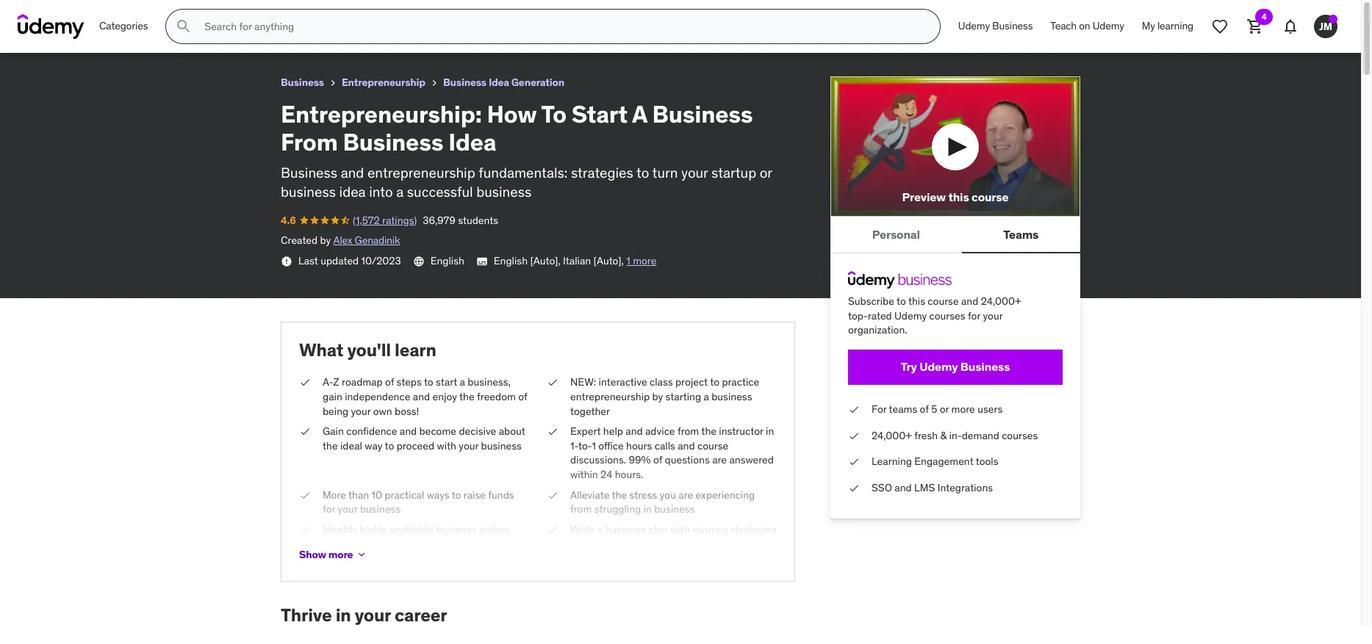 Task type: describe. For each thing, give the bounding box(es) containing it.
raise
[[464, 488, 486, 502]]

expert help and advice from the instructor in 1-to-1 office hours calls and course discussions. 99% of questions are answered within 24 hours.
[[570, 425, 774, 481]]

interactive
[[599, 376, 647, 389]]

winning
[[692, 523, 728, 536]]

the inside gain confidence and become decisive about the ideal way to proceed with your business
[[323, 439, 338, 452]]

categories
[[99, 19, 148, 32]]

business down struggling at the left of page
[[605, 523, 646, 536]]

within
[[570, 468, 598, 481]]

or inside entrepreneurship: how to start a business from business idea business and entrepreneurship fundamentals: strategies to turn your startup or business idea into a successful business
[[760, 164, 772, 181]]

continuously
[[323, 552, 381, 565]]

business inside alleviate the stress you are experiencing from struggling in business
[[654, 503, 695, 516]]

xsmall image right "business" link
[[327, 77, 339, 89]]

alex
[[333, 234, 352, 247]]

1-
[[570, 439, 578, 452]]

new
[[361, 537, 380, 551]]

gain confidence and become decisive about the ideal way to proceed with your business
[[323, 425, 525, 452]]

for teams of 5 or more users
[[872, 403, 1003, 416]]

[auto]
[[593, 254, 621, 267]]

to inside gain confidence and become decisive about the ideal way to proceed with your business
[[385, 439, 394, 452]]

learn
[[395, 338, 436, 361]]

&
[[940, 429, 947, 442]]

and inside gain confidence and become decisive about the ideal way to proceed with your business
[[400, 425, 417, 438]]

last
[[298, 254, 318, 267]]

udemy business image
[[848, 271, 952, 289]]

how for entrepreneurship: how to start a business from business idea
[[116, 7, 141, 21]]

show more button
[[299, 540, 368, 570]]

a for entrepreneurship: how to start a business from business idea business and entrepreneurship fundamentals: strategies to turn your startup or business idea into a successful business
[[632, 99, 647, 129]]

course inside expert help and advice from the instructor in 1-to-1 office hours calls and course discussions. 99% of questions are answered within 24 hours.
[[697, 439, 728, 452]]

confidence
[[346, 425, 397, 438]]

wishlist image
[[1211, 18, 1229, 35]]

Search for anything text field
[[202, 14, 922, 39]]

to inside identify highly profitable business niches, develop new business ideas, and continuously improve them to increase your profits
[[449, 552, 458, 565]]

funds
[[488, 488, 514, 502]]

teach on udemy
[[1050, 19, 1124, 32]]

practical
[[385, 488, 424, 502]]

xsmall image for together
[[547, 376, 559, 390]]

on
[[1079, 19, 1090, 32]]

business up "improve"
[[383, 537, 423, 551]]

more than 10 practical ways to raise funds for your business
[[323, 488, 514, 516]]

,
[[621, 254, 624, 267]]

the inside a-z roadmap of steps to start a business, gain independence and enjoy the freedom of being your own boss!
[[459, 390, 475, 403]]

1 vertical spatial students
[[458, 214, 498, 227]]

discussions.
[[570, 454, 626, 467]]

office
[[598, 439, 624, 452]]

learning
[[872, 455, 912, 468]]

0 vertical spatial (1,572 ratings)
[[44, 25, 108, 39]]

decisive
[[459, 425, 496, 438]]

and inside entrepreneurship: how to start a business from business idea business and entrepreneurship fundamentals: strategies to turn your startup or business idea into a successful business
[[341, 164, 364, 181]]

udemy image
[[18, 14, 85, 39]]

business left idea
[[281, 183, 336, 201]]

1 inside expert help and advice from the instructor in 1-to-1 office hours calls and course discussions. 99% of questions are answered within 24 hours.
[[592, 439, 596, 452]]

to for entrepreneurship: how to start a business from business idea
[[144, 7, 156, 21]]

business down plan
[[652, 537, 692, 551]]

notifications image
[[1282, 18, 1299, 35]]

xsmall image inside show more button
[[356, 549, 368, 561]]

that
[[570, 537, 589, 551]]

0 horizontal spatial 24,000+
[[872, 429, 912, 442]]

0 horizontal spatial by
[[320, 234, 331, 247]]

integrations
[[938, 481, 993, 494]]

write
[[570, 523, 595, 536]]

increase
[[461, 552, 500, 565]]

0 horizontal spatial students
[[149, 25, 190, 39]]

advice
[[645, 425, 675, 438]]

startup
[[711, 164, 756, 181]]

xsmall image for 24,000+ fresh & in-demand courses
[[848, 429, 860, 443]]

1 horizontal spatial (1,572 ratings)
[[353, 214, 417, 227]]

closed captions image
[[476, 256, 488, 267]]

xsmall image for expert help and advice from the instructor in 1-to-1 office hours calls and course discussions. 99% of questions are answered within 24 hours.
[[547, 425, 559, 439]]

business inside "link"
[[992, 19, 1033, 32]]

profitable
[[390, 523, 434, 536]]

last updated 10/2023
[[298, 254, 401, 267]]

tools
[[976, 455, 998, 468]]

improve
[[383, 552, 420, 565]]

personal
[[872, 227, 920, 242]]

business inside gain confidence and become decisive about the ideal way to proceed with your business
[[481, 439, 522, 452]]

highly
[[360, 523, 387, 536]]

subscribe to this course and 24,000+ top‑rated udemy courses for your organization.
[[848, 295, 1021, 337]]

business,
[[468, 376, 511, 389]]

xsmall image for last updated 10/2023
[[281, 256, 292, 267]]

entrepreneurship inside "new: interactive class project to practice entrepreneurship by starting a business together"
[[570, 390, 650, 403]]

a-
[[323, 376, 333, 389]]

entrepreneurship inside entrepreneurship: how to start a business from business idea business and entrepreneurship fundamentals: strategies to turn your startup or business idea into a successful business
[[367, 164, 475, 181]]

are inside alleviate the stress you are experiencing from struggling in business
[[679, 488, 693, 502]]

to inside subscribe to this course and 24,000+ top‑rated udemy courses for your organization.
[[897, 295, 906, 308]]

ways
[[427, 488, 449, 502]]

4 link
[[1238, 9, 1273, 44]]

in-
[[949, 429, 962, 442]]

submit search image
[[175, 18, 193, 35]]

1 more button
[[626, 254, 657, 269]]

alleviate
[[570, 488, 609, 502]]

struggling
[[594, 503, 641, 516]]

show
[[299, 548, 326, 561]]

and right sso
[[895, 481, 912, 494]]

24
[[600, 468, 612, 481]]

organization.
[[848, 324, 907, 337]]

english for english
[[430, 254, 464, 267]]

proceed
[[397, 439, 434, 452]]

udemy inside teach on udemy link
[[1093, 19, 1124, 32]]

1 horizontal spatial (1,572
[[353, 214, 380, 227]]

a inside a-z roadmap of steps to start a business, gain independence and enjoy the freedom of being your own boss!
[[460, 376, 465, 389]]

this inside preview this course button
[[948, 190, 969, 204]]

sso
[[872, 481, 892, 494]]

calls
[[655, 439, 675, 452]]

freedom
[[477, 390, 516, 403]]

in inside expert help and advice from the instructor in 1-to-1 office hours calls and course discussions. 99% of questions are answered within 24 hours.
[[766, 425, 774, 438]]

to inside a-z roadmap of steps to start a business, gain independence and enjoy the freedom of being your own boss!
[[424, 376, 433, 389]]

24,000+ inside subscribe to this course and 24,000+ top‑rated udemy courses for your organization.
[[981, 295, 1021, 308]]

teach on udemy link
[[1042, 9, 1133, 44]]

10/2023
[[361, 254, 401, 267]]

start for entrepreneurship: how to start a business from business idea
[[159, 7, 187, 21]]

from for entrepreneurship: how to start a business from business idea business and entrepreneurship fundamentals: strategies to turn your startup or business idea into a successful business
[[281, 127, 338, 157]]

successful
[[407, 183, 473, 201]]

xsmall image for for
[[547, 523, 559, 537]]

help
[[603, 425, 623, 438]]

entrepreneurship: for entrepreneurship: how to start a business from business idea
[[12, 7, 114, 21]]

99%
[[629, 454, 651, 467]]

udemy inside udemy business "link"
[[958, 19, 990, 32]]

what
[[299, 338, 343, 361]]

prepare
[[591, 537, 627, 551]]

course inside subscribe to this course and 24,000+ top‑rated udemy courses for your organization.
[[928, 295, 959, 308]]

created by alex genadinik
[[281, 234, 400, 247]]

business inside "more than 10 practical ways to raise funds for your business"
[[360, 503, 401, 516]]

plan
[[648, 523, 668, 536]]

the inside alleviate the stress you are experiencing from struggling in business
[[612, 488, 627, 502]]

strategies inside entrepreneurship: how to start a business from business idea business and entrepreneurship fundamentals: strategies to turn your startup or business idea into a successful business
[[571, 164, 633, 181]]

entrepreneurship link
[[342, 73, 426, 92]]

start
[[436, 376, 457, 389]]

users
[[978, 403, 1003, 416]]

xsmall image for sso and lms integrations
[[848, 481, 860, 496]]

them
[[423, 552, 447, 565]]

more for or
[[951, 403, 975, 416]]

alleviate the stress you are experiencing from struggling in business
[[570, 488, 755, 516]]

your inside "more than 10 practical ways to raise funds for your business"
[[338, 503, 357, 516]]

for inside write a business plan with winning strategies that prepare your business for growth
[[695, 537, 707, 551]]

from for entrepreneurship: how to start a business from business idea
[[253, 7, 282, 21]]

try udemy business
[[901, 360, 1010, 374]]

xsmall image left alleviate
[[547, 488, 559, 503]]

of up independence
[[385, 376, 394, 389]]

your inside gain confidence and become decisive about the ideal way to proceed with your business
[[459, 439, 479, 452]]

udemy business link
[[949, 9, 1042, 44]]

and inside subscribe to this course and 24,000+ top‑rated udemy courses for your organization.
[[961, 295, 978, 308]]

teams
[[889, 403, 917, 416]]

to for entrepreneurship: how to start a business from business idea business and entrepreneurship fundamentals: strategies to turn your startup or business idea into a successful business
[[541, 99, 567, 129]]

of left 5
[[920, 403, 929, 416]]

1 vertical spatial ratings)
[[382, 214, 417, 227]]

demand
[[962, 429, 999, 442]]

try
[[901, 360, 917, 374]]

1 horizontal spatial 4.6
[[281, 214, 296, 227]]

course inside preview this course button
[[972, 190, 1009, 204]]

xsmall image for for teams of 5 or more users
[[848, 403, 860, 417]]

turn
[[652, 164, 678, 181]]

more inside button
[[328, 548, 353, 561]]

into
[[369, 183, 393, 201]]



Task type: locate. For each thing, give the bounding box(es) containing it.
answered
[[729, 454, 774, 467]]

by left alex at the left top
[[320, 234, 331, 247]]

you have alerts image
[[1329, 15, 1338, 24]]

0 vertical spatial 24,000+
[[981, 295, 1021, 308]]

subscribe
[[848, 295, 894, 308]]

idea for entrepreneurship: how to start a business from business idea business and entrepreneurship fundamentals: strategies to turn your startup or business idea into a successful business
[[448, 127, 496, 157]]

by down "class"
[[652, 390, 663, 403]]

to right project
[[710, 376, 719, 389]]

1 vertical spatial from
[[570, 503, 592, 516]]

1 english from the left
[[430, 254, 464, 267]]

1 right ,
[[626, 254, 630, 267]]

from right the advice
[[677, 425, 699, 438]]

with
[[437, 439, 456, 452], [670, 523, 690, 536]]

business down fundamentals:
[[476, 183, 531, 201]]

class
[[650, 376, 673, 389]]

questions
[[665, 454, 710, 467]]

your down plan
[[630, 537, 649, 551]]

0 horizontal spatial from
[[570, 503, 592, 516]]

a down project
[[704, 390, 709, 403]]

how down business idea generation link
[[487, 99, 537, 129]]

0 vertical spatial from
[[677, 425, 699, 438]]

business down practice
[[712, 390, 752, 403]]

for up try udemy business
[[968, 309, 980, 323]]

a inside write a business plan with winning strategies that prepare your business for growth
[[597, 523, 603, 536]]

than
[[348, 488, 369, 502]]

to left the submit search image
[[144, 7, 156, 21]]

1 horizontal spatial how
[[487, 99, 537, 129]]

your right "increase"
[[502, 552, 522, 565]]

how for entrepreneurship: how to start a business from business idea business and entrepreneurship fundamentals: strategies to turn your startup or business idea into a successful business
[[487, 99, 537, 129]]

xsmall image down "highly"
[[356, 549, 368, 561]]

idea for entrepreneurship: how to start a business from business idea
[[338, 7, 363, 21]]

and inside a-z roadmap of steps to start a business, gain independence and enjoy the freedom of being your own boss!
[[413, 390, 430, 403]]

write a business plan with winning strategies that prepare your business for growth
[[570, 523, 777, 551]]

xsmall image right entrepreneurship link
[[428, 77, 440, 89]]

1 horizontal spatial strategies
[[731, 523, 777, 536]]

or right startup
[[760, 164, 772, 181]]

the left instructor
[[701, 425, 716, 438]]

1 horizontal spatial students
[[458, 214, 498, 227]]

preview this course button
[[830, 76, 1080, 217]]

1 vertical spatial courses
[[1002, 429, 1038, 442]]

more for 1
[[633, 254, 657, 267]]

in right instructor
[[766, 425, 774, 438]]

courses inside subscribe to this course and 24,000+ top‑rated udemy courses for your organization.
[[929, 309, 965, 323]]

0 horizontal spatial 4.6
[[12, 25, 27, 39]]

what you'll learn
[[299, 338, 436, 361]]

1 vertical spatial 4.6
[[281, 214, 296, 227]]

english right course language image
[[430, 254, 464, 267]]

to left the raise
[[452, 488, 461, 502]]

2 horizontal spatial for
[[968, 309, 980, 323]]

xsmall image for improve
[[299, 523, 311, 537]]

a inside "new: interactive class project to practice entrepreneurship by starting a business together"
[[704, 390, 709, 403]]

the down gain
[[323, 439, 338, 452]]

of down calls
[[653, 454, 662, 467]]

1 horizontal spatial 24,000+
[[981, 295, 1021, 308]]

1 vertical spatial to
[[541, 99, 567, 129]]

36,979 students down entrepreneurship: how to start a business from business idea
[[114, 25, 190, 39]]

1 horizontal spatial are
[[712, 454, 727, 467]]

of
[[385, 376, 394, 389], [518, 390, 527, 403], [920, 403, 929, 416], [653, 454, 662, 467]]

xsmall image for learning engagement tools
[[848, 455, 860, 469]]

0 vertical spatial to
[[144, 7, 156, 21]]

are inside expert help and advice from the instructor in 1-to-1 office hours calls and course discussions. 99% of questions are answered within 24 hours.
[[712, 454, 727, 467]]

to right them
[[449, 552, 458, 565]]

xsmall image left for
[[848, 403, 860, 417]]

start for entrepreneurship: how to start a business from business idea business and entrepreneurship fundamentals: strategies to turn your startup or business idea into a successful business
[[572, 99, 627, 129]]

teach
[[1050, 19, 1077, 32]]

(1,572 left categories "dropdown button"
[[44, 25, 71, 39]]

0 vertical spatial 1
[[626, 254, 630, 267]]

ideal
[[340, 439, 362, 452]]

your down the than at the bottom of the page
[[338, 503, 357, 516]]

in inside alleviate the stress you are experiencing from struggling in business
[[643, 503, 652, 516]]

categories button
[[90, 9, 157, 44]]

business up 'ideas,'
[[436, 523, 477, 536]]

0 horizontal spatial 36,979 students
[[114, 25, 190, 39]]

a inside entrepreneurship: how to start a business from business idea business and entrepreneurship fundamentals: strategies to turn your startup or business idea into a successful business
[[396, 183, 404, 201]]

with inside gain confidence and become decisive about the ideal way to proceed with your business
[[437, 439, 456, 452]]

0 vertical spatial how
[[116, 7, 141, 21]]

0 vertical spatial by
[[320, 234, 331, 247]]

xsmall image for and
[[299, 376, 311, 390]]

this down udemy business image
[[908, 295, 925, 308]]

a up prepare at the left bottom of the page
[[597, 523, 603, 536]]

1
[[626, 254, 630, 267], [592, 439, 596, 452]]

your down decisive
[[459, 439, 479, 452]]

1 vertical spatial (1,572 ratings)
[[353, 214, 417, 227]]

from inside expert help and advice from the instructor in 1-to-1 office hours calls and course discussions. 99% of questions are answered within 24 hours.
[[677, 425, 699, 438]]

36,979 left the submit search image
[[114, 25, 147, 39]]

and up questions
[[678, 439, 695, 452]]

stress
[[629, 488, 657, 502]]

1 vertical spatial idea
[[489, 76, 509, 89]]

to left turn
[[636, 164, 649, 181]]

hours.
[[615, 468, 643, 481]]

0 vertical spatial course
[[972, 190, 1009, 204]]

or right 5
[[940, 403, 949, 416]]

36,979 students
[[114, 25, 190, 39], [423, 214, 498, 227]]

0 vertical spatial 36,979
[[114, 25, 147, 39]]

xsmall image for gain confidence and become decisive about the ideal way to proceed with your business
[[299, 425, 311, 439]]

enjoy
[[432, 390, 457, 403]]

0 horizontal spatial are
[[679, 488, 693, 502]]

to inside "more than 10 practical ways to raise funds for your business"
[[452, 488, 461, 502]]

1 vertical spatial strategies
[[731, 523, 777, 536]]

1 horizontal spatial english
[[494, 254, 528, 267]]

entrepreneurship down 'interactive'
[[570, 390, 650, 403]]

you'll
[[347, 338, 391, 361]]

course language image
[[413, 256, 425, 267]]

genadinik
[[355, 234, 400, 247]]

0 horizontal spatial this
[[908, 295, 925, 308]]

more right ,
[[633, 254, 657, 267]]

0 horizontal spatial a
[[190, 7, 197, 21]]

roadmap
[[342, 376, 383, 389]]

udemy inside subscribe to this course and 24,000+ top‑rated udemy courses for your organization.
[[894, 309, 927, 323]]

a right start
[[460, 376, 465, 389]]

1 horizontal spatial or
[[940, 403, 949, 416]]

xsmall image left last
[[281, 256, 292, 267]]

about
[[499, 425, 525, 438]]

to
[[636, 164, 649, 181], [897, 295, 906, 308], [424, 376, 433, 389], [710, 376, 719, 389], [385, 439, 394, 452], [452, 488, 461, 502], [449, 552, 458, 565]]

and up "increase"
[[455, 537, 472, 551]]

your inside a-z roadmap of steps to start a business, gain independence and enjoy the freedom of being your own boss!
[[351, 405, 371, 418]]

xsmall image left learning at the right of the page
[[848, 455, 860, 469]]

(1,572 ratings)
[[44, 25, 108, 39], [353, 214, 417, 227]]

business down you
[[654, 503, 695, 516]]

students up closed captions image
[[458, 214, 498, 227]]

your inside subscribe to this course and 24,000+ top‑rated udemy courses for your organization.
[[983, 309, 1003, 323]]

students
[[149, 25, 190, 39], [458, 214, 498, 227]]

1 vertical spatial a
[[632, 99, 647, 129]]

xsmall image
[[327, 77, 339, 89], [281, 256, 292, 267], [848, 403, 860, 417], [299, 425, 311, 439], [547, 425, 559, 439], [848, 429, 860, 443], [848, 455, 860, 469], [848, 481, 860, 496], [299, 488, 311, 503], [356, 549, 368, 561]]

the inside expert help and advice from the instructor in 1-to-1 office hours calls and course discussions. 99% of questions are answered within 24 hours.
[[701, 425, 716, 438]]

0 vertical spatial this
[[948, 190, 969, 204]]

together
[[570, 405, 610, 418]]

0 horizontal spatial more
[[328, 548, 353, 561]]

strategies inside write a business plan with winning strategies that prepare your business for growth
[[731, 523, 777, 536]]

your
[[681, 164, 708, 181], [983, 309, 1003, 323], [351, 405, 371, 418], [459, 439, 479, 452], [338, 503, 357, 516], [630, 537, 649, 551], [502, 552, 522, 565]]

courses right the demand at right
[[1002, 429, 1038, 442]]

1 vertical spatial 24,000+
[[872, 429, 912, 442]]

lms
[[914, 481, 935, 494]]

created
[[281, 234, 318, 247]]

from inside entrepreneurship: how to start a business from business idea business and entrepreneurship fundamentals: strategies to turn your startup or business idea into a successful business
[[281, 127, 338, 157]]

xsmall image left a-
[[299, 376, 311, 390]]

a inside entrepreneurship: how to start a business from business idea business and entrepreneurship fundamentals: strategies to turn your startup or business idea into a successful business
[[632, 99, 647, 129]]

for down more
[[323, 503, 335, 516]]

expert
[[570, 425, 601, 438]]

0 horizontal spatial course
[[697, 439, 728, 452]]

tab list
[[830, 217, 1080, 254]]

this right preview
[[948, 190, 969, 204]]

english [auto], italian [auto] , 1 more
[[494, 254, 657, 267]]

updated
[[321, 254, 359, 267]]

2 horizontal spatial more
[[951, 403, 975, 416]]

entrepreneurship: inside entrepreneurship: how to start a business from business idea business and entrepreneurship fundamentals: strategies to turn your startup or business idea into a successful business
[[281, 99, 482, 129]]

0 vertical spatial courses
[[929, 309, 965, 323]]

independence
[[345, 390, 410, 403]]

way
[[365, 439, 382, 452]]

in down stress
[[643, 503, 652, 516]]

more up profits
[[328, 548, 353, 561]]

for
[[968, 309, 980, 323], [323, 503, 335, 516], [695, 537, 707, 551]]

xsmall image left fresh
[[848, 429, 860, 443]]

xsmall image left new:
[[547, 376, 559, 390]]

entrepreneurship: for entrepreneurship: how to start a business from business idea business and entrepreneurship fundamentals: strategies to turn your startup or business idea into a successful business
[[281, 99, 482, 129]]

0 vertical spatial more
[[633, 254, 657, 267]]

udemy business
[[958, 19, 1033, 32]]

36,979 students down successful
[[423, 214, 498, 227]]

this inside subscribe to this course and 24,000+ top‑rated udemy courses for your organization.
[[908, 295, 925, 308]]

0 vertical spatial 4.6
[[12, 25, 27, 39]]

0 horizontal spatial start
[[159, 7, 187, 21]]

xsmall image
[[428, 77, 440, 89], [299, 376, 311, 390], [547, 376, 559, 390], [547, 488, 559, 503], [299, 523, 311, 537], [547, 523, 559, 537]]

2 vertical spatial for
[[695, 537, 707, 551]]

generation
[[511, 76, 564, 89]]

my
[[1142, 19, 1155, 32]]

1 horizontal spatial entrepreneurship:
[[281, 99, 482, 129]]

project
[[675, 376, 708, 389]]

2 vertical spatial idea
[[448, 127, 496, 157]]

more left users
[[951, 403, 975, 416]]

tab list containing personal
[[830, 217, 1080, 254]]

0 horizontal spatial or
[[760, 164, 772, 181]]

and up proceed
[[400, 425, 417, 438]]

0 horizontal spatial how
[[116, 7, 141, 21]]

1 vertical spatial for
[[323, 503, 335, 516]]

my learning
[[1142, 19, 1193, 32]]

and inside identify highly profitable business niches, develop new business ideas, and continuously improve them to increase your profits
[[455, 537, 472, 551]]

1 horizontal spatial start
[[572, 99, 627, 129]]

1 vertical spatial 36,979
[[423, 214, 455, 227]]

0 vertical spatial start
[[159, 7, 187, 21]]

niches,
[[479, 523, 512, 536]]

boss!
[[395, 405, 419, 418]]

english right closed captions image
[[494, 254, 528, 267]]

0 vertical spatial from
[[253, 7, 282, 21]]

1 up discussions.
[[592, 439, 596, 452]]

xsmall image for more than 10 practical ways to raise funds for your business
[[299, 488, 311, 503]]

to down udemy business image
[[897, 295, 906, 308]]

0 vertical spatial a
[[190, 7, 197, 21]]

course up questions
[[697, 439, 728, 452]]

of inside expert help and advice from the instructor in 1-to-1 office hours calls and course discussions. 99% of questions are answered within 24 hours.
[[653, 454, 662, 467]]

learning
[[1157, 19, 1193, 32]]

a-z roadmap of steps to start a business, gain independence and enjoy the freedom of being your own boss!
[[323, 376, 527, 418]]

1 horizontal spatial by
[[652, 390, 663, 403]]

1 vertical spatial 1
[[592, 439, 596, 452]]

24,000+ down teams button
[[981, 295, 1021, 308]]

how inside entrepreneurship: how to start a business from business idea business and entrepreneurship fundamentals: strategies to turn your startup or business idea into a successful business
[[487, 99, 537, 129]]

strategies
[[571, 164, 633, 181], [731, 523, 777, 536]]

and up hours at the bottom left of page
[[626, 425, 643, 438]]

strategies left turn
[[571, 164, 633, 181]]

to inside entrepreneurship: how to start a business from business idea business and entrepreneurship fundamentals: strategies to turn your startup or business idea into a successful business
[[636, 164, 649, 181]]

to down generation
[[541, 99, 567, 129]]

1 horizontal spatial 36,979
[[423, 214, 455, 227]]

1 vertical spatial 36,979 students
[[423, 214, 498, 227]]

1 vertical spatial how
[[487, 99, 537, 129]]

the right enjoy
[[459, 390, 475, 403]]

1 horizontal spatial courses
[[1002, 429, 1038, 442]]

1 vertical spatial or
[[940, 403, 949, 416]]

1 horizontal spatial for
[[695, 537, 707, 551]]

2 english from the left
[[494, 254, 528, 267]]

0 vertical spatial idea
[[338, 7, 363, 21]]

0 vertical spatial ratings)
[[74, 25, 108, 39]]

with inside write a business plan with winning strategies that prepare your business for growth
[[670, 523, 690, 536]]

your inside entrepreneurship: how to start a business from business idea business and entrepreneurship fundamentals: strategies to turn your startup or business idea into a successful business
[[681, 164, 708, 181]]

1 horizontal spatial this
[[948, 190, 969, 204]]

are left answered on the bottom
[[712, 454, 727, 467]]

xsmall image left sso
[[848, 481, 860, 496]]

steps
[[396, 376, 422, 389]]

0 vertical spatial strategies
[[571, 164, 633, 181]]

1 vertical spatial are
[[679, 488, 693, 502]]

1 vertical spatial start
[[572, 99, 627, 129]]

your up try udemy business
[[983, 309, 1003, 323]]

fundamentals:
[[479, 164, 568, 181]]

0 horizontal spatial courses
[[929, 309, 965, 323]]

to inside "new: interactive class project to practice entrepreneurship by starting a business together"
[[710, 376, 719, 389]]

how left the submit search image
[[116, 7, 141, 21]]

0 vertical spatial 36,979 students
[[114, 25, 190, 39]]

24,000+ up learning at the right of the page
[[872, 429, 912, 442]]

1 vertical spatial by
[[652, 390, 663, 403]]

of right freedom
[[518, 390, 527, 403]]

0 vertical spatial or
[[760, 164, 772, 181]]

business down 10
[[360, 503, 401, 516]]

to right "way" on the bottom left
[[385, 439, 394, 452]]

xsmall image left gain
[[299, 425, 311, 439]]

0 horizontal spatial ratings)
[[74, 25, 108, 39]]

0 vertical spatial in
[[766, 425, 774, 438]]

new: interactive class project to practice entrepreneurship by starting a business together
[[570, 376, 759, 418]]

0 horizontal spatial (1,572
[[44, 25, 71, 39]]

hours
[[626, 439, 652, 452]]

course up the teams
[[972, 190, 1009, 204]]

to
[[144, 7, 156, 21], [541, 99, 567, 129]]

preview this course
[[902, 190, 1009, 204]]

and up idea
[[341, 164, 364, 181]]

to inside entrepreneurship: how to start a business from business idea business and entrepreneurship fundamentals: strategies to turn your startup or business idea into a successful business
[[541, 99, 567, 129]]

xsmall image left 1-
[[547, 425, 559, 439]]

or
[[760, 164, 772, 181], [940, 403, 949, 416]]

4
[[1261, 11, 1267, 22]]

shopping cart with 4 items image
[[1246, 18, 1264, 35]]

show more
[[299, 548, 353, 561]]

idea
[[338, 7, 363, 21], [489, 76, 509, 89], [448, 127, 496, 157]]

0 horizontal spatial entrepreneurship
[[367, 164, 475, 181]]

to left start
[[424, 376, 433, 389]]

teams button
[[962, 217, 1080, 252]]

10
[[372, 488, 382, 502]]

2 vertical spatial course
[[697, 439, 728, 452]]

36,979 down successful
[[423, 214, 455, 227]]

english
[[430, 254, 464, 267], [494, 254, 528, 267]]

(1,572 up alex genadinik link
[[353, 214, 380, 227]]

by inside "new: interactive class project to practice entrepreneurship by starting a business together"
[[652, 390, 663, 403]]

xsmall image up "show"
[[299, 523, 311, 537]]

this
[[948, 190, 969, 204], [908, 295, 925, 308]]

0 horizontal spatial 36,979
[[114, 25, 147, 39]]

profits
[[323, 566, 352, 579]]

starting
[[665, 390, 701, 403]]

1 vertical spatial entrepreneurship:
[[281, 99, 482, 129]]

1 horizontal spatial to
[[541, 99, 567, 129]]

1 vertical spatial this
[[908, 295, 925, 308]]

1 vertical spatial from
[[281, 127, 338, 157]]

business inside "new: interactive class project to practice entrepreneurship by starting a business together"
[[712, 390, 752, 403]]

for down winning on the bottom right of page
[[695, 537, 707, 551]]

1 horizontal spatial a
[[632, 99, 647, 129]]

0 horizontal spatial in
[[643, 503, 652, 516]]

2 vertical spatial more
[[328, 548, 353, 561]]

from down alleviate
[[570, 503, 592, 516]]

in
[[766, 425, 774, 438], [643, 503, 652, 516]]

to-
[[578, 439, 592, 452]]

how
[[116, 7, 141, 21], [487, 99, 537, 129]]

your inside write a business plan with winning strategies that prepare your business for growth
[[630, 537, 649, 551]]

idea inside business idea generation link
[[489, 76, 509, 89]]

1 horizontal spatial 1
[[626, 254, 630, 267]]

0 horizontal spatial to
[[144, 7, 156, 21]]

for inside "more than 10 practical ways to raise funds for your business"
[[323, 503, 335, 516]]

english for english [auto], italian [auto] , 1 more
[[494, 254, 528, 267]]

udemy inside try udemy business link
[[919, 360, 958, 374]]

1 vertical spatial with
[[670, 523, 690, 536]]

your right turn
[[681, 164, 708, 181]]

xsmall image left write
[[547, 523, 559, 537]]

students down entrepreneurship: how to start a business from business idea
[[149, 25, 190, 39]]

entrepreneurship:
[[12, 7, 114, 21], [281, 99, 482, 129]]

start inside entrepreneurship: how to start a business from business idea business and entrepreneurship fundamentals: strategies to turn your startup or business idea into a successful business
[[572, 99, 627, 129]]

more
[[323, 488, 346, 502]]

24,000+
[[981, 295, 1021, 308], [872, 429, 912, 442]]

a for entrepreneurship: how to start a business from business idea
[[190, 7, 197, 21]]

and up try udemy business
[[961, 295, 978, 308]]

0 vertical spatial (1,572
[[44, 25, 71, 39]]

0 horizontal spatial with
[[437, 439, 456, 452]]

are
[[712, 454, 727, 467], [679, 488, 693, 502]]

from inside alleviate the stress you are experiencing from struggling in business
[[570, 503, 592, 516]]

for inside subscribe to this course and 24,000+ top‑rated udemy courses for your organization.
[[968, 309, 980, 323]]

alex genadinik link
[[333, 234, 400, 247]]

your inside identify highly profitable business niches, develop new business ideas, and continuously improve them to increase your profits
[[502, 552, 522, 565]]

1 horizontal spatial ratings)
[[382, 214, 417, 227]]

xsmall image left more
[[299, 488, 311, 503]]

business
[[281, 183, 336, 201], [476, 183, 531, 201], [712, 390, 752, 403], [481, 439, 522, 452], [360, 503, 401, 516], [654, 503, 695, 516], [436, 523, 477, 536], [605, 523, 646, 536], [383, 537, 423, 551], [652, 537, 692, 551]]

0 vertical spatial entrepreneurship
[[367, 164, 475, 181]]

1 vertical spatial more
[[951, 403, 975, 416]]

sso and lms integrations
[[872, 481, 993, 494]]

1 horizontal spatial entrepreneurship
[[570, 390, 650, 403]]

entrepreneurship up successful
[[367, 164, 475, 181]]

0 horizontal spatial for
[[323, 503, 335, 516]]

0 vertical spatial entrepreneurship:
[[12, 7, 114, 21]]

0 horizontal spatial strategies
[[571, 164, 633, 181]]

entrepreneurship: how to start a business from business idea
[[12, 7, 363, 21]]

strategies up growth
[[731, 523, 777, 536]]

you
[[660, 488, 676, 502]]

are right you
[[679, 488, 693, 502]]

1 horizontal spatial 36,979 students
[[423, 214, 498, 227]]

idea inside entrepreneurship: how to start a business from business idea business and entrepreneurship fundamentals: strategies to turn your startup or business idea into a successful business
[[448, 127, 496, 157]]

a right 'into'
[[396, 183, 404, 201]]

business down about
[[481, 439, 522, 452]]

5
[[931, 403, 937, 416]]



Task type: vqa. For each thing, say whether or not it's contained in the screenshot.
the right Entrepreneurship:
yes



